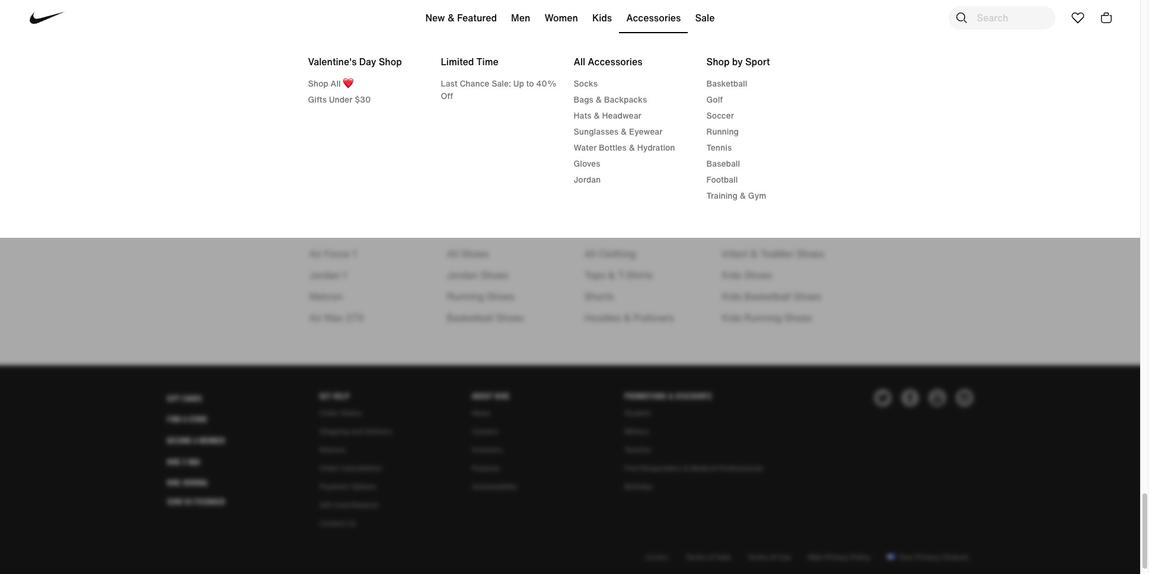 Task type: locate. For each thing, give the bounding box(es) containing it.
youtube image
[[929, 389, 946, 407]]

0 vertical spatial nike
[[167, 457, 181, 467]]

2 horizontal spatial nike. just do it image
[[754, 0, 1109, 142]]

jordan down all shoes
[[447, 268, 478, 282]]

2 order from the top
[[320, 463, 339, 473]]

water
[[574, 141, 597, 154]]

nike up send on the left of the page
[[167, 478, 181, 488]]

running down kids basketball shoes
[[744, 311, 782, 325]]

basketball up kids running shoes
[[744, 289, 791, 304]]

1 of from the left
[[708, 552, 715, 562]]

0 horizontal spatial running
[[447, 289, 484, 304]]

4 list from the left
[[722, 247, 831, 332]]

menu bar
[[0, 2, 1141, 238]]

nike right the about
[[495, 391, 510, 401]]

order
[[320, 408, 339, 418], [320, 463, 339, 473]]

basketball inside basketball golf soccer running tennis baseball football training & gym
[[707, 77, 748, 90]]

1 vertical spatial 1
[[343, 268, 347, 282]]

of
[[708, 552, 715, 562], [770, 552, 777, 562]]

your privacy choices link
[[883, 544, 974, 570]]

air left max
[[309, 311, 322, 325]]

time
[[477, 55, 499, 69]]

1 horizontal spatial running
[[707, 125, 739, 138]]

&
[[448, 11, 455, 25], [596, 93, 602, 106], [594, 109, 600, 122], [621, 125, 627, 138], [629, 141, 635, 154], [740, 189, 746, 202], [751, 247, 758, 261], [608, 268, 616, 282], [624, 311, 631, 325], [669, 391, 674, 401], [683, 463, 689, 473]]

1 vertical spatial your
[[899, 552, 914, 562]]

list containing infant & toddler shoes
[[722, 247, 831, 332]]

0 horizontal spatial of
[[708, 552, 715, 562]]

1 horizontal spatial jordan
[[447, 268, 478, 282]]

status
[[341, 408, 362, 418]]

2 terms from the left
[[748, 552, 768, 562]]

all inside shop all ❤️ gifts under $30
[[331, 77, 341, 90]]

shop up the gifts
[[308, 77, 328, 90]]

accessories up all accessories link
[[627, 11, 681, 25]]

1 vertical spatial a
[[194, 436, 197, 446]]

1 nike from the top
[[167, 457, 181, 467]]

list containing all clothing
[[585, 247, 694, 332]]

0 vertical spatial air
[[309, 247, 322, 261]]

sale left terms of use
[[717, 552, 731, 562]]

your for your exclusive access
[[420, 53, 449, 75]]

jordan inside the socks bags & backpacks hats & headwear sunglasses & eyewear water bottles & hydration gloves jordan
[[574, 173, 601, 186]]

shop for shop all ❤️ gifts under $30
[[308, 77, 328, 90]]

running down soccer
[[707, 125, 739, 138]]

all up the jordan shoes
[[447, 247, 459, 261]]

1 horizontal spatial sale
[[717, 552, 731, 562]]

0 horizontal spatial sale
[[695, 11, 715, 25]]

nike journal
[[167, 478, 209, 488]]

military
[[625, 426, 649, 436]]

1 right force
[[352, 247, 357, 261]]

of left terms of use
[[708, 552, 715, 562]]

3 list from the left
[[585, 247, 694, 332]]

card
[[334, 500, 350, 510]]

2 nike from the top
[[167, 478, 181, 488]]

hats
[[574, 109, 592, 122]]

valentine's
[[308, 55, 357, 69]]

your right the 'your privacy choices' icon
[[899, 552, 914, 562]]

2 nike. just do it image from the left
[[392, 0, 747, 142]]

privacy inside "link"
[[916, 552, 940, 562]]

& left medical
[[683, 463, 689, 473]]

& left 'discounts'
[[669, 391, 674, 401]]

0 vertical spatial accessories
[[627, 11, 681, 25]]

a for become
[[194, 436, 197, 446]]

running down the jordan shoes
[[447, 289, 484, 304]]

force
[[325, 247, 350, 261]]

0 vertical spatial basketball
[[707, 77, 748, 90]]

all left the ❤️
[[331, 77, 341, 90]]

2 air from the top
[[309, 311, 322, 325]]

shop
[[379, 55, 402, 69], [707, 55, 730, 69], [308, 77, 328, 90]]

1 list from the left
[[309, 247, 419, 332]]

terms of sale
[[686, 552, 731, 562]]

payment options
[[320, 482, 377, 492]]

running link
[[707, 125, 833, 138]]

last chance sale: up to 40% off link
[[441, 77, 567, 102]]

your up 'last'
[[420, 53, 449, 75]]

basketball up golf
[[707, 77, 748, 90]]

shoes up running shoes "link"
[[481, 268, 509, 282]]

0 horizontal spatial your
[[420, 53, 449, 75]]

1 horizontal spatial privacy
[[916, 552, 940, 562]]

& down 'headwear'
[[621, 125, 627, 138]]

birthday link
[[625, 482, 653, 492]]

1 vertical spatial air
[[309, 311, 322, 325]]

$30
[[355, 93, 371, 106]]

sustainability link
[[472, 482, 517, 492]]

& left 't-'
[[608, 268, 616, 282]]

privacy left choices
[[916, 552, 940, 562]]

1 horizontal spatial terms
[[748, 552, 768, 562]]

a right find
[[183, 415, 187, 424]]

accessories inside 'link'
[[627, 11, 681, 25]]

open search modal image
[[955, 11, 969, 25]]

1 terms from the left
[[686, 552, 706, 562]]

shop inside shop all ❤️ gifts under $30
[[308, 77, 328, 90]]

investors
[[472, 445, 503, 455]]

1 horizontal spatial a
[[194, 436, 197, 446]]

kids down infant
[[722, 268, 742, 282]]

kids
[[593, 11, 612, 25], [722, 268, 742, 282], [722, 289, 742, 304], [722, 311, 742, 325]]

terms for terms of sale
[[686, 552, 706, 562]]

nike right use
[[808, 552, 823, 562]]

all
[[574, 55, 586, 69], [331, 77, 341, 90], [447, 247, 459, 261], [585, 247, 596, 261]]

0 horizontal spatial jordan
[[309, 268, 340, 282]]

up
[[514, 77, 524, 90]]

1 horizontal spatial your
[[899, 552, 914, 562]]

shoes up the jordan shoes
[[461, 247, 489, 261]]

nike. just do it image
[[29, 0, 384, 142], [392, 0, 747, 142], [754, 0, 1109, 142]]

find
[[167, 415, 181, 424]]

0 horizontal spatial 1
[[343, 268, 347, 282]]

your inside your exclusive access main content
[[420, 53, 449, 75]]

nba
[[188, 457, 200, 467]]

tops
[[585, 268, 606, 282]]

accessories
[[627, 11, 681, 25], [588, 55, 643, 69]]

purpose
[[472, 463, 500, 473]]

soccer link
[[707, 109, 833, 122]]

privacy left policy
[[825, 552, 849, 562]]

limited time
[[441, 55, 499, 69]]

balance
[[352, 500, 379, 510]]

shoes right the toddler
[[797, 247, 825, 261]]

jordan up metcon
[[309, 268, 340, 282]]

kids right women
[[593, 11, 612, 25]]

shorts link
[[585, 289, 694, 304]]

training & gym link
[[707, 189, 833, 202]]

shop for shop by sport
[[707, 55, 730, 69]]

accessories up socks link on the top of the page
[[588, 55, 643, 69]]

kids inside menu bar
[[593, 11, 612, 25]]

send us feedback
[[167, 497, 225, 507]]

2 list from the left
[[447, 247, 556, 332]]

1 horizontal spatial of
[[770, 552, 777, 562]]

delivery
[[365, 426, 392, 436]]

& right hats
[[594, 109, 600, 122]]

order down get
[[320, 408, 339, 418]]

basketball shoes link
[[447, 311, 556, 325]]

basketball down the running shoes
[[447, 311, 494, 325]]

limited
[[441, 55, 474, 69]]

0 vertical spatial a
[[183, 415, 187, 424]]

& right new
[[448, 11, 455, 25]]

all for all shoes
[[447, 247, 459, 261]]

0 vertical spatial sale
[[695, 11, 715, 25]]

your exclusive access
[[420, 53, 559, 75]]

2 vertical spatial running
[[744, 311, 782, 325]]

running shoes
[[447, 289, 515, 304]]

instagram image
[[956, 389, 974, 407]]

a right become
[[194, 436, 197, 446]]

air for air force 1
[[309, 247, 322, 261]]

0 horizontal spatial privacy
[[825, 552, 849, 562]]

your inside your privacy choices "link"
[[899, 552, 914, 562]]

1 order from the top
[[320, 408, 339, 418]]

returns link
[[320, 445, 346, 455]]

list
[[309, 247, 419, 332], [447, 247, 556, 332], [585, 247, 694, 332], [722, 247, 831, 332]]

& inside the new & featured link
[[448, 11, 455, 25]]

contact us link
[[320, 518, 356, 528]]

gloves link
[[574, 157, 700, 170]]

women
[[545, 11, 578, 25]]

list containing air force 1
[[309, 247, 419, 332]]

careers link
[[472, 426, 499, 436]]

of left use
[[770, 552, 777, 562]]

accessories link
[[619, 4, 688, 37]]

shoes
[[461, 247, 489, 261], [797, 247, 825, 261], [481, 268, 509, 282], [744, 268, 772, 282], [487, 289, 515, 304], [794, 289, 822, 304], [496, 311, 524, 325], [784, 311, 812, 325]]

shoes down kids basketball shoes link
[[784, 311, 812, 325]]

1 privacy from the left
[[825, 552, 849, 562]]

water bottles & hydration link
[[574, 141, 700, 154]]

all up socks
[[574, 55, 586, 69]]

1 vertical spatial order
[[320, 463, 339, 473]]

tennis
[[707, 141, 732, 154]]

2 privacy from the left
[[916, 552, 940, 562]]

0 vertical spatial running
[[707, 125, 739, 138]]

air max 270 link
[[309, 311, 419, 325]]

0 horizontal spatial a
[[183, 415, 187, 424]]

military link
[[625, 426, 649, 436]]

to
[[526, 77, 534, 90]]

sale
[[695, 11, 715, 25], [717, 552, 731, 562]]

bottles
[[599, 141, 627, 154]]

0 horizontal spatial nike. just do it image
[[29, 0, 384, 142]]

returns
[[320, 445, 346, 455]]

kids down kids basketball shoes
[[722, 311, 742, 325]]

get help
[[320, 391, 350, 401]]

nike left x
[[167, 457, 181, 467]]

shop left by
[[707, 55, 730, 69]]

0 horizontal spatial terms
[[686, 552, 706, 562]]

contact
[[320, 518, 346, 528]]

kids down kids shoes
[[722, 289, 742, 304]]

kids for kids shoes
[[722, 268, 742, 282]]

1 vertical spatial nike
[[167, 478, 181, 488]]

& down shorts link
[[624, 311, 631, 325]]

all up tops
[[585, 247, 596, 261]]

hats & headwear link
[[574, 109, 700, 122]]

1 air from the top
[[309, 247, 322, 261]]

your privacy choices image
[[888, 552, 897, 560]]

valentine's day shop link
[[308, 55, 434, 69]]

1
[[352, 247, 357, 261], [343, 268, 347, 282]]

1 vertical spatial nike
[[808, 552, 823, 562]]

1 horizontal spatial shop
[[379, 55, 402, 69]]

gifts under $30 link
[[308, 93, 434, 106]]

shoes up basketball shoes 'link' on the bottom
[[487, 289, 515, 304]]

0 vertical spatial order
[[320, 408, 339, 418]]

infant & toddler shoes link
[[722, 247, 831, 261]]

2 horizontal spatial jordan
[[574, 173, 601, 186]]

jordan shoes link
[[447, 268, 556, 282]]

last
[[441, 77, 458, 90]]

hydration
[[637, 141, 675, 154]]

order down returns
[[320, 463, 339, 473]]

& up gloves link
[[629, 141, 635, 154]]

basketball
[[707, 77, 748, 90], [744, 289, 791, 304], [447, 311, 494, 325]]

shop by sport
[[707, 55, 770, 69]]

2 vertical spatial basketball
[[447, 311, 494, 325]]

jordan down the gloves at the top of the page
[[574, 173, 601, 186]]

your for your privacy choices
[[899, 552, 914, 562]]

3 nike. just do it image from the left
[[754, 0, 1109, 142]]

chance
[[460, 77, 490, 90]]

sport
[[746, 55, 770, 69]]

0 vertical spatial your
[[420, 53, 449, 75]]

2 horizontal spatial shop
[[707, 55, 730, 69]]

1 horizontal spatial nike
[[808, 552, 823, 562]]

find a store
[[167, 415, 208, 424]]

sale right the 'accessories' 'link'
[[695, 11, 715, 25]]

2 of from the left
[[770, 552, 777, 562]]

1 down force
[[343, 268, 347, 282]]

air force 1 link
[[309, 247, 419, 261]]

headwear
[[602, 109, 642, 122]]

kids basketball shoes link
[[722, 289, 831, 304]]

shop right the day
[[379, 55, 402, 69]]

find a store link
[[167, 415, 208, 424]]

new
[[426, 11, 445, 25]]

running inside basketball golf soccer running tennis baseball football training & gym
[[707, 125, 739, 138]]

& left gym
[[740, 189, 746, 202]]

air left force
[[309, 247, 322, 261]]

terms of use
[[748, 552, 791, 562]]

1 horizontal spatial 1
[[352, 247, 357, 261]]

0 vertical spatial nike
[[495, 391, 510, 401]]

0 horizontal spatial shop
[[308, 77, 328, 90]]

jordan for all shoes
[[447, 268, 478, 282]]

contact us
[[320, 518, 356, 528]]

bags & backpacks link
[[574, 93, 700, 106]]

1 horizontal spatial nike. just do it image
[[392, 0, 747, 142]]



Task type: vqa. For each thing, say whether or not it's contained in the screenshot.
Your Privacy Choices Your
yes



Task type: describe. For each thing, give the bounding box(es) containing it.
a for find
[[183, 415, 187, 424]]

infant
[[722, 247, 748, 261]]

store
[[189, 415, 208, 424]]

hoodies & pullovers link
[[585, 311, 694, 325]]

shirts
[[627, 268, 653, 282]]

eyewear
[[629, 125, 663, 138]]

nike for nike x nba
[[167, 457, 181, 467]]

Search Products text field
[[949, 6, 1056, 30]]

nike home page image
[[24, 0, 70, 41]]

shoes up kids running shoes link
[[794, 289, 822, 304]]

1 vertical spatial running
[[447, 289, 484, 304]]

basketball shoes
[[447, 311, 524, 325]]

x
[[183, 457, 186, 467]]

twitter image
[[874, 389, 892, 407]]

toddler
[[761, 247, 794, 261]]

kids for kids
[[593, 11, 612, 25]]

about nike link
[[472, 391, 510, 401]]

options
[[351, 482, 377, 492]]

baseball link
[[707, 157, 833, 170]]

first
[[625, 463, 640, 473]]

about
[[472, 391, 493, 401]]

1 vertical spatial sale
[[717, 552, 731, 562]]

jordan link
[[574, 173, 700, 186]]

1 nike. just do it image from the left
[[29, 0, 384, 142]]

your exclusive access main content
[[0, 0, 1141, 332]]

women link
[[538, 4, 585, 37]]

golf link
[[707, 93, 833, 106]]

sale link
[[688, 4, 722, 37]]

promotions & discounts
[[625, 391, 713, 401]]

0 horizontal spatial nike
[[495, 391, 510, 401]]

order cancellation link
[[320, 463, 382, 473]]

metcon
[[309, 289, 343, 304]]

last chance sale: up to 40% off
[[441, 77, 557, 102]]

shoes up kids basketball shoes
[[744, 268, 772, 282]]

choices
[[942, 552, 969, 562]]

all shoes
[[447, 247, 489, 261]]

1 vertical spatial basketball
[[744, 289, 791, 304]]

270
[[346, 311, 364, 325]]

basketball for golf
[[707, 77, 748, 90]]

& right the bags
[[596, 93, 602, 106]]

bags
[[574, 93, 594, 106]]

basketball for shoes
[[447, 311, 494, 325]]

order for order status
[[320, 408, 339, 418]]

member
[[199, 436, 225, 446]]

about nike
[[472, 391, 510, 401]]

air force 1
[[309, 247, 357, 261]]

privacy for your
[[916, 552, 940, 562]]

shop all ❤️ gifts under $30
[[308, 77, 371, 106]]

& right infant
[[751, 247, 758, 261]]

order for order cancellation
[[320, 463, 339, 473]]

shoes down running shoes "link"
[[496, 311, 524, 325]]

favorites image
[[1071, 11, 1085, 25]]

help
[[334, 391, 350, 401]]

of for use
[[770, 552, 777, 562]]

0 vertical spatial 1
[[352, 247, 357, 261]]

men
[[511, 11, 531, 25]]

kids for kids basketball shoes
[[722, 289, 742, 304]]

infant & toddler shoes
[[722, 247, 825, 261]]

tops & t-shirts
[[585, 268, 653, 282]]

terms of use link
[[743, 544, 796, 570]]

nike for nike journal
[[167, 478, 181, 488]]

gym
[[749, 189, 767, 202]]

responders
[[641, 463, 682, 473]]

by
[[732, 55, 743, 69]]

privacy for nike
[[825, 552, 849, 562]]

menu bar containing new & featured
[[0, 2, 1141, 238]]

first responders & medical professionals link
[[625, 463, 764, 473]]

professionals
[[719, 463, 764, 473]]

us
[[185, 497, 192, 507]]

get help link
[[320, 391, 350, 401]]

your privacy choices
[[899, 552, 969, 562]]

running shoes link
[[447, 289, 556, 304]]

send
[[167, 497, 183, 507]]

nike. just do it image containing your exclusive access
[[392, 0, 747, 142]]

under
[[329, 93, 353, 106]]

cards
[[182, 394, 202, 403]]

facebook image
[[901, 389, 919, 407]]

order cancellation
[[320, 463, 382, 473]]

day
[[359, 55, 376, 69]]

list containing all shoes
[[447, 247, 556, 332]]

use
[[779, 552, 791, 562]]

nike privacy policy link
[[803, 544, 876, 570]]

new & featured link
[[419, 4, 504, 37]]

2 horizontal spatial running
[[744, 311, 782, 325]]

socks bags & backpacks hats & headwear sunglasses & eyewear water bottles & hydration gloves jordan
[[574, 77, 675, 186]]

air for air max 270
[[309, 311, 322, 325]]

shipping and delivery link
[[320, 426, 392, 436]]

news
[[472, 408, 491, 418]]

all clothing link
[[585, 247, 694, 261]]

become a member link
[[167, 436, 225, 446]]

kids for kids running shoes
[[722, 311, 742, 325]]

of for sale
[[708, 552, 715, 562]]

and
[[351, 426, 363, 436]]

investors link
[[472, 445, 503, 455]]

nike journal link
[[167, 478, 209, 488]]

40%
[[536, 77, 557, 90]]

policy
[[851, 552, 871, 562]]

soccer
[[707, 109, 734, 122]]

all for all accessories
[[574, 55, 586, 69]]

valentine's day shop
[[308, 55, 402, 69]]

terms of sale link
[[681, 544, 736, 570]]

kids shoes link
[[722, 268, 831, 282]]

kids link
[[585, 4, 619, 37]]

men link
[[504, 4, 538, 37]]

promotions
[[625, 391, 667, 401]]

baseball
[[707, 157, 740, 170]]

& inside basketball golf soccer running tennis baseball football training & gym
[[740, 189, 746, 202]]

1 vertical spatial accessories
[[588, 55, 643, 69]]

all for all clothing
[[585, 247, 596, 261]]

kids running shoes link
[[722, 311, 831, 325]]

limited time button
[[441, 55, 499, 69]]

terms for terms of use
[[748, 552, 768, 562]]

jordan shoes
[[447, 268, 509, 282]]

all accessories link
[[574, 55, 700, 69]]

sale:
[[492, 77, 511, 90]]

medical
[[691, 463, 717, 473]]

cancellation
[[341, 463, 382, 473]]

first responders & medical professionals
[[625, 463, 764, 473]]

jordan for air force 1
[[309, 268, 340, 282]]

metcon link
[[309, 289, 419, 304]]

backpacks
[[604, 93, 647, 106]]



